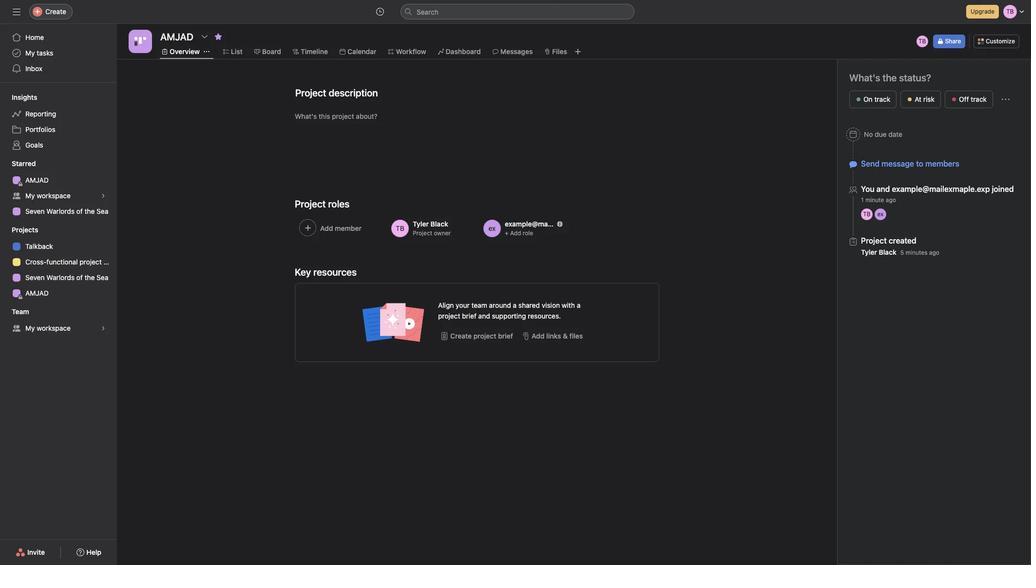 Task type: describe. For each thing, give the bounding box(es) containing it.
risk
[[924, 95, 935, 103]]

add member button
[[295, 215, 383, 242]]

and inside you and example@mailexmaple.exp joined 1 minute ago
[[877, 185, 890, 194]]

you and example@mailexmaple.exp joined button
[[861, 184, 1014, 194]]

portfolios
[[25, 125, 55, 134]]

0 vertical spatial project
[[80, 258, 102, 266]]

sea for amjad
[[97, 207, 108, 215]]

links
[[547, 332, 561, 340]]

list
[[231, 47, 243, 56]]

track for on track
[[875, 95, 891, 103]]

brief inside the create project brief button
[[498, 332, 513, 340]]

my for my workspace link inside 'teams' element
[[25, 324, 35, 332]]

off
[[959, 95, 969, 103]]

my workspace link for see details, my workspace image in the left of the page
[[6, 321, 111, 336]]

brief inside align your team around a shared vision with a project brief and supporting resources.
[[462, 312, 477, 320]]

messages link
[[493, 46, 533, 57]]

sea for talkback
[[97, 273, 108, 282]]

insights
[[12, 93, 37, 101]]

tb inside button
[[919, 38, 926, 45]]

1
[[861, 196, 864, 204]]

off track
[[959, 95, 987, 103]]

project created tyler black 5 minutes ago
[[861, 236, 940, 256]]

projects button
[[0, 225, 38, 235]]

talkback link
[[6, 239, 111, 254]]

team button
[[0, 307, 29, 317]]

Project description title text field
[[289, 83, 381, 103]]

with
[[562, 301, 575, 310]]

starred button
[[0, 159, 36, 169]]

help button
[[70, 544, 108, 562]]

tyler
[[861, 248, 877, 256]]

projects element
[[0, 221, 117, 303]]

5
[[901, 249, 904, 256]]

customize button
[[974, 35, 1020, 48]]

shared
[[519, 301, 540, 310]]

projects
[[12, 226, 38, 234]]

Search tasks, projects, and more text field
[[401, 4, 635, 19]]

create for create project brief
[[450, 332, 472, 340]]

overview link
[[162, 46, 200, 57]]

amjad for second amjad link from the bottom
[[25, 176, 49, 184]]

on track button
[[850, 91, 897, 108]]

seven for talkback
[[25, 273, 45, 282]]

tyler black link
[[861, 248, 897, 256]]

team
[[472, 301, 487, 310]]

reporting link
[[6, 106, 111, 122]]

dashboard link
[[438, 46, 481, 57]]

files
[[570, 332, 583, 340]]

my tasks link
[[6, 45, 111, 61]]

due
[[875, 130, 887, 138]]

messages
[[501, 47, 533, 56]]

align your team around a shared vision with a project brief and supporting resources.
[[438, 301, 581, 320]]

example@mailexmaple.exp inside you and example@mailexmaple.exp joined 1 minute ago
[[892, 185, 990, 194]]

send message to members button
[[861, 159, 960, 168]]

of for talkback
[[76, 273, 83, 282]]

resources.
[[528, 312, 561, 320]]

starred element
[[0, 155, 117, 221]]

my workspace for see details, my workspace image in the left of the page
[[25, 324, 71, 332]]

help
[[86, 548, 101, 557]]

timeline link
[[293, 46, 328, 57]]

2 a from the left
[[577, 301, 581, 310]]

owner
[[434, 230, 451, 237]]

at risk button
[[901, 91, 941, 108]]

see details, my workspace image
[[100, 193, 106, 199]]

off track button
[[945, 91, 994, 108]]

global element
[[0, 24, 117, 82]]

around
[[489, 301, 511, 310]]

&
[[563, 332, 568, 340]]

joined
[[992, 185, 1014, 194]]

plan
[[104, 258, 117, 266]]

files link
[[545, 46, 567, 57]]

cross-
[[25, 258, 46, 266]]

on track
[[864, 95, 891, 103]]

role
[[523, 230, 533, 237]]

my for my workspace link associated with see details, my workspace icon
[[25, 192, 35, 200]]

create button
[[29, 4, 73, 19]]

workflow link
[[388, 46, 426, 57]]

project inside button
[[474, 332, 497, 340]]

on
[[864, 95, 873, 103]]

tyler black
[[413, 220, 448, 228]]

members
[[926, 159, 960, 168]]

upgrade button
[[967, 5, 999, 19]]

seven warlords of the sea for amjad
[[25, 207, 108, 215]]

add links & files button
[[520, 328, 586, 345]]

align
[[438, 301, 454, 310]]

seven for amjad
[[25, 207, 45, 215]]

show options image
[[201, 33, 209, 40]]

calendar link
[[340, 46, 377, 57]]

black
[[879, 248, 897, 256]]

home
[[25, 33, 44, 41]]

+ add role
[[505, 230, 533, 237]]

workspace for see details, my workspace image in the left of the page
[[37, 324, 71, 332]]

date
[[889, 130, 903, 138]]

the for talkback
[[85, 273, 95, 282]]

tb button
[[916, 35, 929, 48]]

project
[[413, 230, 432, 237]]

create project brief
[[450, 332, 513, 340]]

ago inside project created tyler black 5 minutes ago
[[930, 249, 940, 256]]

no due date
[[864, 130, 903, 138]]

home link
[[6, 30, 111, 45]]

starred
[[12, 159, 36, 168]]

1 vertical spatial tb
[[863, 211, 871, 218]]

goals link
[[6, 137, 111, 153]]

you
[[861, 185, 875, 194]]



Task type: locate. For each thing, give the bounding box(es) containing it.
seven warlords of the sea down cross-functional project plan
[[25, 273, 108, 282]]

track for off track
[[971, 95, 987, 103]]

sea inside "projects" element
[[97, 273, 108, 282]]

of down cross-functional project plan
[[76, 273, 83, 282]]

seven down cross-
[[25, 273, 45, 282]]

1 a from the left
[[513, 301, 517, 310]]

0 vertical spatial my workspace link
[[6, 188, 111, 204]]

example@mailexmaple.exp up role
[[505, 220, 592, 228]]

project roles
[[295, 198, 350, 210]]

at
[[915, 95, 922, 103]]

history image
[[376, 8, 384, 16]]

warlords down cross-functional project plan link
[[46, 273, 75, 282]]

add left links
[[532, 332, 545, 340]]

0 vertical spatial and
[[877, 185, 890, 194]]

my inside the global element
[[25, 49, 35, 57]]

1 horizontal spatial add
[[532, 332, 545, 340]]

0 vertical spatial my workspace
[[25, 192, 71, 200]]

project left plan
[[80, 258, 102, 266]]

ago right minute
[[886, 196, 896, 204]]

board image
[[135, 36, 146, 47]]

my tasks
[[25, 49, 53, 57]]

workspace for see details, my workspace icon
[[37, 192, 71, 200]]

1 vertical spatial my workspace link
[[6, 321, 111, 336]]

1 workspace from the top
[[37, 192, 71, 200]]

2 horizontal spatial project
[[474, 332, 497, 340]]

0 horizontal spatial a
[[513, 301, 517, 310]]

1 horizontal spatial create
[[450, 332, 472, 340]]

the down cross-functional project plan
[[85, 273, 95, 282]]

create up home link
[[45, 7, 66, 16]]

customize
[[986, 38, 1015, 45]]

1 vertical spatial seven warlords of the sea link
[[6, 270, 111, 286]]

my down team at the left bottom of page
[[25, 324, 35, 332]]

the status?
[[883, 72, 932, 83]]

warlords inside the starred element
[[46, 207, 75, 215]]

1 vertical spatial and
[[479, 312, 490, 320]]

seven warlords of the sea for talkback
[[25, 273, 108, 282]]

0 vertical spatial workspace
[[37, 192, 71, 200]]

my workspace down team at the left bottom of page
[[25, 324, 71, 332]]

None text field
[[158, 28, 196, 45]]

seven warlords of the sea up talkback link
[[25, 207, 108, 215]]

0 vertical spatial example@mailexmaple.exp
[[892, 185, 990, 194]]

teams element
[[0, 303, 117, 338]]

and inside align your team around a shared vision with a project brief and supporting resources.
[[479, 312, 490, 320]]

board
[[262, 47, 281, 56]]

ago inside you and example@mailexmaple.exp joined 1 minute ago
[[886, 196, 896, 204]]

0 horizontal spatial example@mailexmaple.exp
[[505, 220, 592, 228]]

of up talkback link
[[76, 207, 83, 215]]

seven warlords of the sea inside "projects" element
[[25, 273, 108, 282]]

1 vertical spatial amjad link
[[6, 286, 111, 301]]

1 vertical spatial project
[[438, 312, 460, 320]]

2 seven from the top
[[25, 273, 45, 282]]

the up talkback link
[[85, 207, 95, 215]]

add inside popup button
[[532, 332, 545, 340]]

ago right minutes
[[930, 249, 940, 256]]

tb left "share" button
[[919, 38, 926, 45]]

tb left ex
[[863, 211, 871, 218]]

0 vertical spatial brief
[[462, 312, 477, 320]]

0 vertical spatial sea
[[97, 207, 108, 215]]

add
[[510, 230, 521, 237], [532, 332, 545, 340]]

a right with
[[577, 301, 581, 310]]

0 horizontal spatial brief
[[462, 312, 477, 320]]

create inside popup button
[[45, 7, 66, 16]]

1 my from the top
[[25, 49, 35, 57]]

my inside 'teams' element
[[25, 324, 35, 332]]

create down your
[[450, 332, 472, 340]]

amjad link
[[6, 173, 111, 188], [6, 286, 111, 301]]

my workspace inside 'teams' element
[[25, 324, 71, 332]]

seven warlords of the sea inside the starred element
[[25, 207, 108, 215]]

tasks
[[37, 49, 53, 57]]

0 horizontal spatial create
[[45, 7, 66, 16]]

seven warlords of the sea link for talkback
[[6, 270, 111, 286]]

1 amjad link from the top
[[6, 173, 111, 188]]

track inside button
[[971, 95, 987, 103]]

0 vertical spatial amjad link
[[6, 173, 111, 188]]

and up minute
[[877, 185, 890, 194]]

track right on
[[875, 95, 891, 103]]

1 vertical spatial my
[[25, 192, 35, 200]]

tb
[[919, 38, 926, 45], [863, 211, 871, 218]]

goals
[[25, 141, 43, 149]]

2 of from the top
[[76, 273, 83, 282]]

cross-functional project plan
[[25, 258, 117, 266]]

2 track from the left
[[971, 95, 987, 103]]

send message to members
[[861, 159, 960, 168]]

1 sea from the top
[[97, 207, 108, 215]]

my workspace link
[[6, 188, 111, 204], [6, 321, 111, 336]]

vision
[[542, 301, 560, 310]]

sea down plan
[[97, 273, 108, 282]]

tab actions image
[[204, 49, 210, 55]]

no
[[864, 130, 873, 138]]

functional
[[46, 258, 78, 266]]

brief down your
[[462, 312, 477, 320]]

my for my tasks link
[[25, 49, 35, 57]]

of for amjad
[[76, 207, 83, 215]]

0 vertical spatial seven warlords of the sea link
[[6, 204, 111, 219]]

message
[[882, 159, 915, 168]]

2 warlords from the top
[[46, 273, 75, 282]]

insights button
[[0, 93, 37, 102]]

2 amjad link from the top
[[6, 286, 111, 301]]

and down team
[[479, 312, 490, 320]]

seven inside "projects" element
[[25, 273, 45, 282]]

0 vertical spatial ago
[[886, 196, 896, 204]]

2 sea from the top
[[97, 273, 108, 282]]

example@mailexmaple.exp
[[892, 185, 990, 194], [505, 220, 592, 228]]

0 horizontal spatial tb
[[863, 211, 871, 218]]

my workspace for see details, my workspace icon
[[25, 192, 71, 200]]

0 horizontal spatial add
[[510, 230, 521, 237]]

add member
[[320, 224, 362, 233]]

0 vertical spatial create
[[45, 7, 66, 16]]

upgrade
[[971, 8, 995, 15]]

a up supporting on the bottom of page
[[513, 301, 517, 310]]

calendar
[[348, 47, 377, 56]]

to
[[916, 159, 924, 168]]

minute
[[866, 196, 885, 204]]

you and example@mailexmaple.exp joined 1 minute ago
[[861, 185, 1014, 204]]

1 horizontal spatial brief
[[498, 332, 513, 340]]

1 vertical spatial of
[[76, 273, 83, 282]]

1 vertical spatial sea
[[97, 273, 108, 282]]

amjad inside "projects" element
[[25, 289, 49, 297]]

hide sidebar image
[[13, 8, 20, 16]]

minutes
[[906, 249, 928, 256]]

share
[[946, 38, 961, 45]]

and
[[877, 185, 890, 194], [479, 312, 490, 320]]

1 vertical spatial seven warlords of the sea
[[25, 273, 108, 282]]

1 track from the left
[[875, 95, 891, 103]]

3 my from the top
[[25, 324, 35, 332]]

1 vertical spatial add
[[532, 332, 545, 340]]

add links & files
[[532, 332, 583, 340]]

warlords inside "projects" element
[[46, 273, 75, 282]]

amjad down starred
[[25, 176, 49, 184]]

amjad up team at the left bottom of page
[[25, 289, 49, 297]]

see details, my workspace image
[[100, 326, 106, 331]]

amjad
[[25, 176, 49, 184], [25, 289, 49, 297]]

2 seven warlords of the sea link from the top
[[6, 270, 111, 286]]

1 vertical spatial brief
[[498, 332, 513, 340]]

timeline
[[301, 47, 328, 56]]

1 my workspace from the top
[[25, 192, 71, 200]]

1 vertical spatial the
[[85, 273, 95, 282]]

track inside button
[[875, 95, 891, 103]]

create inside button
[[450, 332, 472, 340]]

1 vertical spatial my workspace
[[25, 324, 71, 332]]

your
[[456, 301, 470, 310]]

workspace inside the starred element
[[37, 192, 71, 200]]

warlords up talkback link
[[46, 207, 75, 215]]

1 seven from the top
[[25, 207, 45, 215]]

0 horizontal spatial and
[[479, 312, 490, 320]]

2 workspace from the top
[[37, 324, 71, 332]]

example@mailexmaple.exp down members
[[892, 185, 990, 194]]

tyler black project owner
[[413, 220, 451, 237]]

project down align
[[438, 312, 460, 320]]

create project brief button
[[438, 328, 516, 345]]

no due date button
[[842, 126, 907, 143]]

warlords for amjad
[[46, 207, 75, 215]]

0 vertical spatial tb
[[919, 38, 926, 45]]

the inside "projects" element
[[85, 273, 95, 282]]

project down team
[[474, 332, 497, 340]]

1 the from the top
[[85, 207, 95, 215]]

2 my from the top
[[25, 192, 35, 200]]

board link
[[254, 46, 281, 57]]

what's the status?
[[850, 72, 932, 83]]

1 vertical spatial seven
[[25, 273, 45, 282]]

insights element
[[0, 89, 117, 155]]

1 horizontal spatial and
[[877, 185, 890, 194]]

track right off
[[971, 95, 987, 103]]

create for create
[[45, 7, 66, 16]]

project inside align your team around a shared vision with a project brief and supporting resources.
[[438, 312, 460, 320]]

files
[[553, 47, 567, 56]]

the for amjad
[[85, 207, 95, 215]]

workflow
[[396, 47, 426, 56]]

workspace
[[37, 192, 71, 200], [37, 324, 71, 332]]

remove from starred image
[[214, 33, 222, 40]]

sea down see details, my workspace icon
[[97, 207, 108, 215]]

2 the from the top
[[85, 273, 95, 282]]

seven warlords of the sea link inside the starred element
[[6, 204, 111, 219]]

1 seven warlords of the sea link from the top
[[6, 204, 111, 219]]

1 warlords from the top
[[46, 207, 75, 215]]

seven up projects
[[25, 207, 45, 215]]

workspace inside 'teams' element
[[37, 324, 71, 332]]

1 vertical spatial example@mailexmaple.exp
[[505, 220, 592, 228]]

+
[[505, 230, 509, 237]]

sea
[[97, 207, 108, 215], [97, 273, 108, 282]]

1 horizontal spatial ago
[[930, 249, 940, 256]]

my workspace down starred
[[25, 192, 71, 200]]

team
[[12, 308, 29, 316]]

amjad inside the starred element
[[25, 176, 49, 184]]

1 vertical spatial ago
[[930, 249, 940, 256]]

0 horizontal spatial project
[[80, 258, 102, 266]]

my inside the starred element
[[25, 192, 35, 200]]

2 seven warlords of the sea from the top
[[25, 273, 108, 282]]

amjad link up 'teams' element
[[6, 286, 111, 301]]

1 my workspace link from the top
[[6, 188, 111, 204]]

1 of from the top
[[76, 207, 83, 215]]

seven inside the starred element
[[25, 207, 45, 215]]

list link
[[223, 46, 243, 57]]

share button
[[933, 35, 966, 48]]

1 horizontal spatial project
[[438, 312, 460, 320]]

add tab image
[[574, 48, 582, 56]]

2 vertical spatial project
[[474, 332, 497, 340]]

key resources
[[295, 267, 357, 278]]

sea inside the starred element
[[97, 207, 108, 215]]

my left tasks
[[25, 49, 35, 57]]

amjad for first amjad link from the bottom of the page
[[25, 289, 49, 297]]

my workspace link inside 'teams' element
[[6, 321, 111, 336]]

1 vertical spatial workspace
[[37, 324, 71, 332]]

overview
[[170, 47, 200, 56]]

my workspace link for see details, my workspace icon
[[6, 188, 111, 204]]

add right +
[[510, 230, 521, 237]]

1 horizontal spatial a
[[577, 301, 581, 310]]

2 my workspace link from the top
[[6, 321, 111, 336]]

2 vertical spatial my
[[25, 324, 35, 332]]

0 vertical spatial seven
[[25, 207, 45, 215]]

0 vertical spatial add
[[510, 230, 521, 237]]

1 horizontal spatial tb
[[919, 38, 926, 45]]

1 vertical spatial amjad
[[25, 289, 49, 297]]

create
[[45, 7, 66, 16], [450, 332, 472, 340]]

of inside "projects" element
[[76, 273, 83, 282]]

1 amjad from the top
[[25, 176, 49, 184]]

1 horizontal spatial example@mailexmaple.exp
[[892, 185, 990, 194]]

0 vertical spatial seven warlords of the sea
[[25, 207, 108, 215]]

supporting
[[492, 312, 526, 320]]

my workspace link down team at the left bottom of page
[[6, 321, 111, 336]]

seven warlords of the sea link down functional
[[6, 270, 111, 286]]

what's
[[850, 72, 881, 83]]

1 horizontal spatial track
[[971, 95, 987, 103]]

0 vertical spatial warlords
[[46, 207, 75, 215]]

brief down supporting on the bottom of page
[[498, 332, 513, 340]]

amjad link down goals link
[[6, 173, 111, 188]]

0 vertical spatial my
[[25, 49, 35, 57]]

my workspace link down starred
[[6, 188, 111, 204]]

2 my workspace from the top
[[25, 324, 71, 332]]

reporting
[[25, 110, 56, 118]]

warlords for talkback
[[46, 273, 75, 282]]

2 amjad from the top
[[25, 289, 49, 297]]

brief
[[462, 312, 477, 320], [498, 332, 513, 340]]

portfolios link
[[6, 122, 111, 137]]

seven warlords of the sea link up talkback link
[[6, 204, 111, 219]]

dashboard
[[446, 47, 481, 56]]

0 horizontal spatial ago
[[886, 196, 896, 204]]

project created
[[861, 236, 917, 245]]

0 vertical spatial of
[[76, 207, 83, 215]]

1 vertical spatial create
[[450, 332, 472, 340]]

send
[[861, 159, 880, 168]]

my workspace inside the starred element
[[25, 192, 71, 200]]

ex
[[878, 211, 884, 218]]

0 vertical spatial amjad
[[25, 176, 49, 184]]

1 vertical spatial warlords
[[46, 273, 75, 282]]

project
[[80, 258, 102, 266], [438, 312, 460, 320], [474, 332, 497, 340]]

my down starred
[[25, 192, 35, 200]]

0 vertical spatial the
[[85, 207, 95, 215]]

invite
[[27, 548, 45, 557]]

1 seven warlords of the sea from the top
[[25, 207, 108, 215]]

ago
[[886, 196, 896, 204], [930, 249, 940, 256]]

inbox
[[25, 64, 42, 73]]

more actions image
[[1002, 96, 1010, 103]]

0 horizontal spatial track
[[875, 95, 891, 103]]

seven warlords of the sea link for amjad
[[6, 204, 111, 219]]

talkback
[[25, 242, 53, 251]]

of inside the starred element
[[76, 207, 83, 215]]



Task type: vqa. For each thing, say whether or not it's contained in the screenshot.
trial?
no



